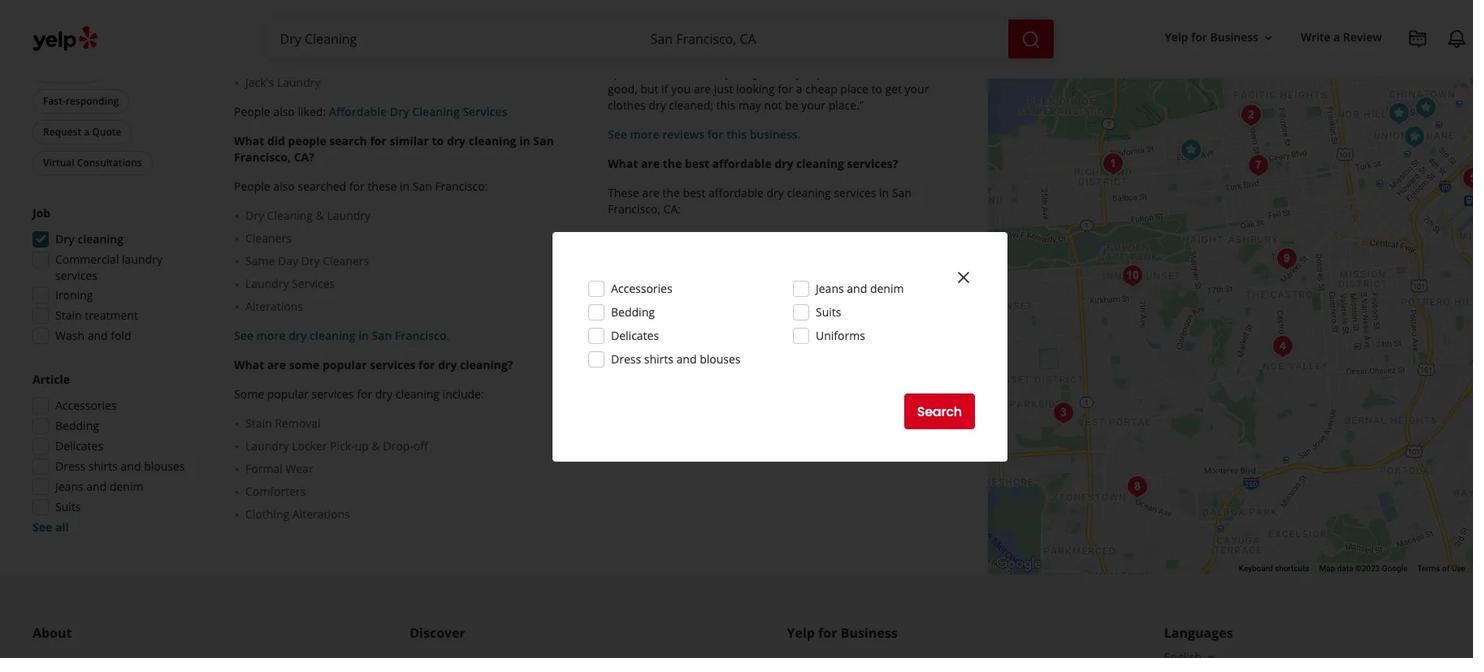 Task type: describe. For each thing, give the bounding box(es) containing it.
cleaning up what are some popular services for dry cleaning?
[[310, 328, 356, 344]]

dry down the business.
[[775, 156, 793, 171]]

place."
[[829, 98, 864, 113]]

0 horizontal spatial is
[[918, 65, 927, 80]]

1 vertical spatial some
[[289, 358, 320, 373]]

alterations link
[[245, 299, 582, 315]]

dry down day
[[289, 328, 307, 344]]

business.
[[750, 127, 801, 142]]

sunset laundry & cleaner image
[[1116, 260, 1149, 293]]

they
[[807, 49, 830, 64]]

write a review link
[[1294, 23, 1389, 52]]

fast-responding
[[43, 94, 119, 108]]

bedding inside "search" dialog
[[611, 305, 655, 320]]

the up posters.
[[725, 0, 742, 15]]

fold
[[111, 328, 131, 344]]

if
[[661, 81, 668, 97]]

stain treatment
[[55, 308, 138, 323]]

young's
[[245, 29, 287, 45]]

sonia's cleaners image
[[1097, 148, 1129, 180]]

dress inside "search" dialog
[[611, 352, 641, 367]]

described
[[608, 16, 660, 32]]

all inside "prices are inline with the rest of sf, but definitely not cheap as described by other posters. as of this post, shirts were $3.00 for laundry and pants were roughly $5.75 for dry cleaning.   quality is some of the best i received in the us; they took out all the sports i pointed out and everything met my expectations.   service is good, but if you are just looking for a cheap place to get your clothes dry cleaned; this may not be your place."
[[881, 49, 893, 64]]

quality
[[900, 33, 938, 48]]

jack's laundry link
[[245, 75, 582, 91]]

laundry down same
[[245, 276, 289, 292]]

see more dry cleaning in san francisco. link
[[234, 328, 450, 344]]

alterations inside the dry cleaning & laundry cleaners same day dry cleaners laundry services alterations
[[245, 299, 303, 315]]

projects image
[[1408, 29, 1428, 49]]

google
[[1382, 565, 1408, 574]]

dry cleaning
[[55, 232, 123, 247]]

dry cleaning & laundry cleaners same day dry cleaners laundry services alterations
[[245, 208, 371, 315]]

1 horizontal spatial i
[[700, 49, 703, 64]]

0 horizontal spatial out
[[658, 65, 676, 80]]

jeans inside group
[[55, 479, 83, 495]]

laundry down people also searched for these in san francisco:
[[327, 208, 371, 223]]

what did people search for similar to dry cleaning in san francisco, ca?
[[234, 133, 554, 165]]

dry up same
[[245, 208, 264, 223]]

services up removal
[[312, 387, 354, 402]]

san inside these are the best affordable dry cleaning services in san francisco, ca:
[[892, 185, 912, 201]]

these
[[368, 179, 397, 194]]

yelp for business button
[[1158, 23, 1281, 52]]

responding
[[66, 94, 119, 108]]

0 vertical spatial services
[[463, 104, 507, 119]]

0 vertical spatial popular
[[323, 358, 367, 373]]

us;
[[787, 49, 804, 64]]

16 chevron down v2 image
[[1262, 31, 1275, 44]]

uniforms
[[816, 328, 865, 344]]

cleaned;
[[669, 98, 713, 113]]

0 horizontal spatial were
[[707, 33, 733, 48]]

search dialog
[[0, 0, 1473, 659]]

a for review
[[1334, 30, 1340, 45]]

these are the best affordable dry cleaning services in san francisco, ca:
[[608, 185, 912, 217]]

clean
[[794, 351, 824, 367]]

services inside the dry cleaning & laundry cleaners same day dry cleaners laundry services alterations
[[292, 276, 335, 292]]

in inside what did people search for similar to dry cleaning in san francisco, ca?
[[519, 133, 530, 149]]

cleaning?
[[460, 358, 513, 373]]

request
[[43, 125, 81, 139]]

services down francisco. at the left of page
[[370, 358, 416, 373]]

delicates inside "search" dialog
[[611, 328, 659, 344]]

job
[[33, 206, 51, 221]]

1 vertical spatial business
[[841, 625, 898, 643]]

as inside "prices are inline with the rest of sf, but definitely not cheap as described by other posters. as of this post, shirts were $3.00 for laundry and pants were roughly $5.75 for dry cleaning.   quality is some of the best i received in the us; they took out all the sports i pointed out and everything met my expectations.   service is good, but if you are just looking for a cheap place to get your clothes dry cleaned; this may not be your place."
[[929, 0, 941, 15]]

received
[[706, 49, 751, 64]]

use
[[1452, 565, 1466, 574]]

0 horizontal spatial denim
[[110, 479, 143, 495]]

what for what are the best affordable dry cleaning services?
[[608, 156, 638, 171]]

best for what
[[685, 156, 709, 171]]

1 horizontal spatial but
[[800, 0, 818, 15]]

stain removal laundry locker pick-up & drop-off formal wear comforters clothing alterations
[[245, 416, 428, 523]]

cleaning up commercial
[[78, 232, 123, 247]]

more for reviews
[[630, 127, 659, 142]]

dry down if
[[649, 98, 666, 113]]

soap box cleaners link
[[245, 7, 582, 23]]

definitely
[[821, 0, 870, 15]]

people also liked: inexpensive dry clean
[[608, 351, 824, 367]]

0 vertical spatial cheap
[[894, 0, 926, 15]]

to inside what did people search for similar to dry cleaning in san francisco, ca?
[[432, 133, 444, 149]]

mulberrys garment care image
[[1457, 163, 1473, 195]]

2 vertical spatial this
[[726, 127, 747, 142]]

liked: for inexpensive
[[672, 351, 700, 367]]

some
[[234, 387, 264, 402]]

pants
[[674, 33, 704, 48]]

dry left clean
[[771, 351, 791, 367]]

cleaning.
[[850, 33, 897, 48]]

francisco, inside what did people search for similar to dry cleaning in san francisco, ca?
[[234, 150, 291, 165]]

see for see more dry cleaning in san francisco.
[[234, 328, 253, 344]]

cleaners right box
[[298, 7, 344, 22]]

toni cleaners image
[[1270, 243, 1303, 275]]

did
[[267, 133, 285, 149]]

inexpensive
[[703, 351, 768, 367]]

quote
[[92, 125, 121, 139]]

other
[[678, 16, 707, 32]]

search image
[[1021, 30, 1040, 49]]

alterations inside the soap box cleaners young's cleaners and alterations super dry cleaner jack's laundry
[[362, 29, 420, 45]]

dry inside these are the best affordable dry cleaning services in san francisco, ca:
[[767, 185, 784, 201]]

pointed
[[614, 65, 655, 80]]

people also liked: affordable dry cleaning services
[[234, 104, 507, 119]]

san inside what did people search for similar to dry cleaning in san francisco, ca?
[[533, 133, 554, 149]]

see all
[[33, 520, 69, 536]]

cleaning up stain removal link
[[395, 387, 440, 402]]

good,
[[608, 81, 638, 97]]

everything
[[702, 65, 758, 80]]

breeze
[[641, 299, 678, 315]]

keyboard
[[1239, 565, 1273, 574]]

1 vertical spatial delicates
[[55, 439, 103, 454]]

services inside the commercial laundry services
[[55, 268, 98, 284]]

cleaner inside the soap box cleaners young's cleaners and alterations super dry cleaner jack's laundry
[[301, 52, 342, 67]]

dress shirts and blouses inside "search" dialog
[[611, 352, 741, 367]]

services inside these are the best affordable dry cleaning services in san francisco, ca:
[[834, 185, 876, 201]]

©2023
[[1355, 565, 1380, 574]]

fast-responding button
[[33, 89, 129, 114]]

sports
[[916, 49, 950, 64]]

denim inside "search" dialog
[[870, 281, 904, 297]]

cleaning inside the dry cleaning & laundry cleaners same day dry cleaners laundry services alterations
[[267, 208, 313, 223]]

affordable for what
[[712, 156, 772, 171]]

young's cleaners and alterations link
[[245, 29, 582, 46]]

garment
[[676, 231, 723, 246]]

drop-
[[383, 439, 413, 454]]

0 horizontal spatial accessories
[[55, 398, 117, 414]]

soap box cleaners young's cleaners and alterations super dry cleaner jack's laundry
[[245, 7, 420, 90]]

sonia's cleaners link
[[619, 276, 956, 293]]

people
[[288, 133, 326, 149]]

1 vertical spatial this
[[716, 98, 736, 113]]

see for see more reviews for this business.
[[608, 127, 627, 142]]

m
[[1467, 15, 1473, 31]]

of right as
[[772, 16, 782, 32]]

veteran's deluxe cleaners image
[[1235, 99, 1267, 132]]

are for "prices are inline with the rest of sf, but definitely not cheap as described by other posters. as of this post, shirts were $3.00 for laundry and pants were roughly $5.75 for dry cleaning.   quality is some of the best i received in the us; they took out all the sports i pointed out and everything met my expectations.   service is good, but if you are just looking for a cheap place to get your clothes dry cleaned; this may not be your place."
[[647, 0, 664, 15]]

write a review
[[1301, 30, 1382, 45]]

people for people also liked: inexpensive dry clean
[[608, 351, 644, 367]]

in inside "prices are inline with the rest of sf, but definitely not cheap as described by other posters. as of this post, shirts were $3.00 for laundry and pants were roughly $5.75 for dry cleaning.   quality is some of the best i received in the us; they took out all the sports i pointed out and everything met my expectations.   service is good, but if you are just looking for a cheap place to get your clothes dry cleaned; this may not be your place."
[[754, 49, 763, 64]]

stain for stain removal laundry locker pick-up & drop-off formal wear comforters clothing alterations
[[245, 416, 272, 432]]

all seasons cleaners image
[[1047, 397, 1079, 430]]

alterations inside stain removal laundry locker pick-up & drop-off formal wear comforters clothing alterations
[[292, 507, 350, 523]]

people for people also searched for these in san francisco:
[[234, 179, 270, 194]]

discover
[[410, 625, 466, 643]]

virtual consultations
[[43, 156, 142, 170]]

laundry services link
[[245, 276, 582, 293]]

search for search
[[917, 403, 962, 421]]

1 horizontal spatial as
[[1452, 15, 1464, 31]]

more for dry
[[256, 328, 286, 344]]

0 horizontal spatial cheap
[[805, 81, 838, 97]]

comforters link
[[245, 484, 582, 501]]

bedding inside group
[[55, 419, 99, 434]]

of left sf, at top
[[769, 0, 779, 15]]

0 vertical spatial not
[[873, 0, 891, 15]]

map data ©2023 google
[[1319, 565, 1408, 574]]

accessories inside "search" dialog
[[611, 281, 673, 297]]

cleaners right day
[[323, 254, 369, 269]]

virtual consultations button
[[33, 151, 152, 176]]

shortcuts
[[1275, 565, 1309, 574]]

sonia's
[[619, 276, 656, 292]]

keyboard shortcuts
[[1239, 565, 1309, 574]]

of up pointed
[[640, 49, 651, 64]]

are for what are the best affordable dry cleaning services?
[[641, 156, 660, 171]]

1 horizontal spatial were
[[869, 16, 895, 32]]

and inside the soap box cleaners young's cleaners and alterations super dry cleaner jack's laundry
[[339, 29, 359, 45]]

what are the best affordable dry cleaning services?
[[608, 156, 898, 171]]

reviews
[[662, 127, 704, 142]]

met
[[761, 65, 782, 80]]

get
[[885, 81, 902, 97]]

for inside what did people search for similar to dry cleaning in san francisco, ca?
[[370, 133, 387, 149]]

cleaners link
[[245, 231, 582, 247]]

post,
[[808, 16, 834, 32]]

divisadero heights cleaner link
[[619, 322, 956, 338]]

sonia's cleaners sea breeze cleaners divisadero heights cleaner
[[619, 276, 763, 337]]

to inside "prices are inline with the rest of sf, but definitely not cheap as described by other posters. as of this post, shirts were $3.00 for laundry and pants were roughly $5.75 for dry cleaning.   quality is some of the best i received in the us; they took out all the sports i pointed out and everything met my expectations.   service is good, but if you are just looking for a cheap place to get your clothes dry cleaned; this may not be your place."
[[871, 81, 882, 97]]

what for what are some popular services for dry cleaning?
[[234, 358, 264, 373]]

formal
[[245, 462, 283, 477]]

0 horizontal spatial your
[[801, 98, 826, 113]]

clothing alterations link
[[245, 507, 582, 523]]

took
[[833, 49, 857, 64]]

dry inside what did people search for similar to dry cleaning in san francisco, ca?
[[447, 133, 466, 149]]

request a quote button
[[33, 120, 132, 145]]

cleaning inside what did people search for similar to dry cleaning in san francisco, ca?
[[469, 133, 516, 149]]

deluxe cleaners image
[[1282, 41, 1314, 73]]

ca?
[[294, 150, 314, 165]]



Task type: vqa. For each thing, say whether or not it's contained in the screenshot.
the right THE TO
yes



Task type: locate. For each thing, give the bounding box(es) containing it.
0 horizontal spatial blouses
[[144, 459, 185, 475]]

1 horizontal spatial to
[[871, 81, 882, 97]]

alterations down wear
[[292, 507, 350, 523]]

0 horizontal spatial delicates
[[55, 439, 103, 454]]

the
[[725, 0, 742, 15], [654, 49, 671, 64], [766, 49, 784, 64], [896, 49, 913, 64], [663, 156, 682, 171], [663, 185, 680, 201]]

what for what did people search for similar to dry cleaning in san francisco, ca?
[[234, 133, 264, 149]]

0 horizontal spatial i
[[608, 65, 611, 80]]

the down "reviews"
[[663, 156, 682, 171]]

stain removal link
[[245, 416, 582, 432]]

were up received
[[707, 33, 733, 48]]

cleaner inside sonia's cleaners sea breeze cleaners divisadero heights cleaner
[[722, 322, 763, 337]]

featured
[[33, 33, 84, 48]]

what up the some
[[234, 358, 264, 373]]

posters.
[[710, 16, 753, 32]]

for inside button
[[1191, 30, 1207, 45]]

search button
[[904, 394, 975, 430]]

what up these
[[608, 156, 638, 171]]

this up $5.75
[[785, 16, 805, 32]]

of
[[769, 0, 779, 15], [772, 16, 782, 32], [640, 49, 651, 64], [1442, 565, 1450, 574]]

in inside these are the best affordable dry cleaning services in san francisco, ca:
[[879, 185, 889, 201]]

some up pointed
[[608, 49, 637, 64]]

i down pants
[[700, 49, 703, 64]]

2 vertical spatial what
[[234, 358, 264, 373]]

service
[[878, 65, 915, 80]]

are right these
[[642, 185, 660, 201]]

for
[[930, 16, 945, 32], [1191, 30, 1207, 45], [812, 33, 827, 48], [778, 81, 793, 97], [707, 127, 723, 142], [370, 133, 387, 149], [349, 179, 365, 194], [419, 358, 435, 373], [357, 387, 372, 402], [818, 625, 837, 643]]

0 vertical spatial also
[[273, 104, 295, 119]]

some popular services for dry cleaning include:
[[234, 387, 484, 402]]

0 vertical spatial alterations
[[362, 29, 420, 45]]

1 horizontal spatial shirts
[[644, 352, 674, 367]]

the up service at the top of the page
[[896, 49, 913, 64]]

0 vertical spatial cleaner
[[301, 52, 342, 67]]

veteran's deluxe cleaners image
[[1235, 99, 1267, 132]]

languages
[[1164, 625, 1233, 643]]

1 horizontal spatial delicates
[[611, 328, 659, 344]]

1 horizontal spatial your
[[905, 81, 929, 97]]

cleaning down searched
[[267, 208, 313, 223]]

also for people also searched for these in san francisco:
[[273, 179, 295, 194]]

best for these
[[683, 185, 706, 201]]

1 vertical spatial people
[[234, 179, 270, 194]]

group containing article
[[28, 372, 202, 536]]

just
[[714, 81, 733, 97]]

people for people also liked: affordable dry cleaning services
[[234, 104, 270, 119]]

comforters
[[245, 484, 306, 500]]

your right be
[[801, 98, 826, 113]]

liked: for affordable
[[298, 104, 326, 119]]

suits up uniforms
[[816, 305, 841, 320]]

1 horizontal spatial is
[[941, 33, 949, 48]]

you
[[671, 81, 691, 97]]

featured group
[[29, 33, 202, 179]]

the up pointed
[[654, 49, 671, 64]]

all
[[881, 49, 893, 64], [55, 520, 69, 536]]

mulberrys
[[619, 231, 673, 246]]

0 vertical spatial best
[[674, 49, 697, 64]]

0 vertical spatial yelp
[[1165, 30, 1188, 45]]

1 vertical spatial i
[[608, 65, 611, 80]]

1 vertical spatial what
[[608, 156, 638, 171]]

a down the my
[[796, 81, 802, 97]]

0 horizontal spatial dress shirts and blouses
[[55, 459, 185, 475]]

affordable inside these are the best affordable dry cleaning services in san francisco, ca:
[[709, 185, 764, 201]]

0 vertical spatial &
[[316, 208, 324, 223]]

divisadero
[[619, 322, 676, 337]]

are up by at the top left of the page
[[647, 0, 664, 15]]

but
[[800, 0, 818, 15], [640, 81, 658, 97]]

cleaner up inexpensive
[[722, 322, 763, 337]]

is down sports
[[918, 65, 927, 80]]

jeans and denim up uniforms
[[816, 281, 904, 297]]

clothes
[[608, 98, 646, 113]]

people
[[234, 104, 270, 119], [234, 179, 270, 194], [608, 351, 644, 367]]

1 horizontal spatial suits
[[816, 305, 841, 320]]

services down the services? at the right of page
[[834, 185, 876, 201]]

yelp
[[1165, 30, 1188, 45], [787, 625, 815, 643]]

best down see more reviews for this business. link
[[685, 156, 709, 171]]

to right similar
[[432, 133, 444, 149]]

& down searched
[[316, 208, 324, 223]]

suits up see all on the bottom left of page
[[55, 500, 81, 515]]

1 vertical spatial is
[[918, 65, 927, 80]]

0 vertical spatial affordable
[[712, 156, 772, 171]]

1 horizontal spatial cheap
[[894, 0, 926, 15]]

1 horizontal spatial cleaner
[[722, 322, 763, 337]]

0 vertical spatial liked:
[[298, 104, 326, 119]]

1 vertical spatial yelp for business
[[787, 625, 898, 643]]

1 group from the top
[[28, 206, 202, 349]]

$5.75
[[780, 33, 809, 48]]

1 horizontal spatial &
[[372, 439, 380, 454]]

0 horizontal spatial not
[[764, 98, 782, 113]]

1 vertical spatial shirts
[[644, 352, 674, 367]]

2 horizontal spatial shirts
[[837, 16, 866, 32]]

seymour's fashions custom tailors image
[[1409, 92, 1442, 124]]

suits inside "search" dialog
[[816, 305, 841, 320]]

also up did
[[273, 104, 295, 119]]

0 vertical spatial search
[[1413, 15, 1449, 31]]

0 vertical spatial this
[[785, 16, 805, 32]]

dry cleaning & laundry link
[[245, 208, 582, 224]]

accessories up sea
[[611, 281, 673, 297]]

but right sf, at top
[[800, 0, 818, 15]]

1 horizontal spatial a
[[796, 81, 802, 97]]

dress up see all on the bottom left of page
[[55, 459, 85, 475]]

group containing job
[[28, 206, 202, 349]]

mulberrys garment care image
[[1457, 163, 1473, 195]]

the up met
[[766, 49, 784, 64]]

divisadero heights cleaner image
[[1242, 150, 1275, 182]]

liked: down heights
[[672, 351, 700, 367]]

out up if
[[658, 65, 676, 80]]

jeans inside "search" dialog
[[816, 281, 844, 297]]

denim
[[870, 281, 904, 297], [110, 479, 143, 495]]

these
[[608, 185, 639, 201]]

1 vertical spatial also
[[273, 179, 295, 194]]

best down pants
[[674, 49, 697, 64]]

what inside what did people search for similar to dry cleaning in san francisco, ca?
[[234, 133, 264, 149]]

& inside stain removal laundry locker pick-up & drop-off formal wear comforters clothing alterations
[[372, 439, 380, 454]]

also for people also liked: affordable dry cleaning services
[[273, 104, 295, 119]]

dry inside group
[[55, 232, 75, 247]]

close image
[[954, 268, 973, 287]]

0 vertical spatial your
[[905, 81, 929, 97]]

0 horizontal spatial jeans and denim
[[55, 479, 143, 495]]

with
[[699, 0, 722, 15]]

ironing
[[55, 288, 93, 303]]

care
[[726, 231, 751, 246]]

are up cleaned;
[[694, 81, 711, 97]]

dry up francisco:
[[447, 133, 466, 149]]

1 vertical spatial yelp
[[787, 625, 815, 643]]

blouses
[[700, 352, 741, 367], [144, 459, 185, 475]]

rest
[[745, 0, 766, 15]]

laundry inside "prices are inline with the rest of sf, but definitely not cheap as described by other posters. as of this post, shirts were $3.00 for laundry and pants were roughly $5.75 for dry cleaning.   quality is some of the best i received in the us; they took out all the sports i pointed out and everything met my expectations.   service is good, but if you are just looking for a cheap place to get your clothes dry cleaned; this may not be your place."
[[608, 33, 648, 48]]

user actions element
[[1152, 20, 1473, 120]]

2 group from the top
[[28, 372, 202, 536]]

0 horizontal spatial laundry
[[122, 252, 162, 267]]

stain for stain treatment
[[55, 308, 82, 323]]

terms of use
[[1417, 565, 1466, 574]]

pick-
[[330, 439, 355, 454]]

shirts inside "prices are inline with the rest of sf, but definitely not cheap as described by other posters. as of this post, shirts were $3.00 for laundry and pants were roughly $5.75 for dry cleaning.   quality is some of the best i received in the us; they took out all the sports i pointed out and everything met my expectations.   service is good, but if you are just looking for a cheap place to get your clothes dry cleaned; this may not be your place."
[[837, 16, 866, 32]]

laundry inside stain removal laundry locker pick-up & drop-off formal wear comforters clothing alterations
[[245, 439, 289, 454]]

as left m
[[1452, 15, 1464, 31]]

blouses inside "search" dialog
[[700, 352, 741, 367]]

1 vertical spatial cleaning
[[267, 208, 313, 223]]

same
[[245, 254, 275, 269]]

francisco, down did
[[234, 150, 291, 165]]

best inside "prices are inline with the rest of sf, but definitely not cheap as described by other posters. as of this post, shirts were $3.00 for laundry and pants were roughly $5.75 for dry cleaning.   quality is some of the best i received in the us; they took out all the sports i pointed out and everything met my expectations.   service is good, but if you are just looking for a cheap place to get your clothes dry cleaned; this may not be your place."
[[674, 49, 697, 64]]

0 horizontal spatial to
[[432, 133, 444, 149]]

search inside 'button'
[[917, 403, 962, 421]]

bedding up divisadero
[[611, 305, 655, 320]]

delicates down sea
[[611, 328, 659, 344]]

cleaners up same
[[245, 231, 292, 246]]

0 vertical spatial jeans and denim
[[816, 281, 904, 297]]

1 vertical spatial bedding
[[55, 419, 99, 434]]

0 vertical spatial laundry
[[608, 33, 648, 48]]

formal wear link
[[245, 462, 582, 478]]

aleksandrad fashion and design image
[[1175, 134, 1207, 167]]

services down jack's laundry link
[[463, 104, 507, 119]]

looking
[[736, 81, 775, 97]]

popular down the see more dry cleaning in san francisco. link
[[323, 358, 367, 373]]

2 vertical spatial also
[[647, 351, 669, 367]]

more
[[630, 127, 659, 142], [256, 328, 286, 344]]

also for people also liked: inexpensive dry clean
[[647, 351, 669, 367]]

ocean dry cleaning image
[[1121, 471, 1153, 504]]

2 horizontal spatial see
[[608, 127, 627, 142]]

affordable for these
[[709, 185, 764, 201]]

a
[[1334, 30, 1340, 45], [796, 81, 802, 97], [84, 125, 90, 139]]

sonia's cleaners image
[[1097, 148, 1129, 180]]

best up garment
[[683, 185, 706, 201]]

the inside these are the best affordable dry cleaning services in san francisco, ca:
[[663, 185, 680, 201]]

1 vertical spatial not
[[764, 98, 782, 113]]

this down just
[[716, 98, 736, 113]]

keyboard shortcuts button
[[1239, 564, 1309, 575]]

1 horizontal spatial francisco,
[[608, 202, 660, 217]]

services down day
[[292, 276, 335, 292]]

0 horizontal spatial jeans
[[55, 479, 83, 495]]

removal
[[275, 416, 321, 432]]

1 vertical spatial jeans and denim
[[55, 479, 143, 495]]

cleaners down box
[[290, 29, 336, 45]]

1 horizontal spatial yelp
[[1165, 30, 1188, 45]]

see all button
[[33, 520, 69, 536]]

1 horizontal spatial accessories
[[611, 281, 673, 297]]

a inside button
[[84, 125, 90, 139]]

cleaners up heights
[[681, 299, 727, 315]]

terms of use link
[[1417, 565, 1466, 574]]

2 vertical spatial see
[[33, 520, 52, 536]]

1 vertical spatial dress shirts and blouses
[[55, 459, 185, 475]]

francisco, inside these are the best affordable dry cleaning services in san francisco, ca:
[[608, 202, 660, 217]]

heights
[[678, 322, 719, 337]]

1 vertical spatial cheap
[[805, 81, 838, 97]]

a right write
[[1334, 30, 1340, 45]]

roughly
[[736, 33, 777, 48]]

about
[[33, 625, 72, 643]]

1 vertical spatial see
[[234, 328, 253, 344]]

affordable up these are the best affordable dry cleaning services in san francisco, ca:
[[712, 156, 772, 171]]

commercial
[[55, 252, 119, 267]]

0 horizontal spatial suits
[[55, 500, 81, 515]]

is up sports
[[941, 33, 949, 48]]

the up ca:
[[663, 185, 680, 201]]

yelp for business inside button
[[1165, 30, 1259, 45]]

1 horizontal spatial jeans
[[816, 281, 844, 297]]

see more dry cleaning in san francisco.
[[234, 328, 450, 344]]

a left the quote at the left top
[[84, 125, 90, 139]]

see for see all
[[33, 520, 52, 536]]

soap
[[245, 7, 272, 22]]

2 vertical spatial people
[[608, 351, 644, 367]]

1 vertical spatial but
[[640, 81, 658, 97]]

dry up took on the right of page
[[830, 33, 847, 48]]

more up the some
[[256, 328, 286, 344]]

business inside button
[[1210, 30, 1259, 45]]

some down see more dry cleaning in san francisco.
[[289, 358, 320, 373]]

alterations down day
[[245, 299, 303, 315]]

are for what are some popular services for dry cleaning?
[[267, 358, 286, 373]]

selena judy bridal image
[[1398, 121, 1431, 154]]

0 vertical spatial but
[[800, 0, 818, 15]]

dress down divisadero
[[611, 352, 641, 367]]

services
[[834, 185, 876, 201], [55, 268, 98, 284], [370, 358, 416, 373], [312, 387, 354, 402]]

None search field
[[267, 20, 1057, 59]]

0 vertical spatial suits
[[816, 305, 841, 320]]

affordable down what are the best affordable dry cleaning services?
[[709, 185, 764, 201]]

may
[[739, 98, 761, 113]]

as
[[756, 16, 769, 32]]

a inside "prices are inline with the rest of sf, but definitely not cheap as described by other posters. as of this post, shirts were $3.00 for laundry and pants were roughly $5.75 for dry cleaning.   quality is some of the best i received in the us; they took out all the sports i pointed out and everything met my expectations.   service is good, but if you are just looking for a cheap place to get your clothes dry cleaned; this may not be your place."
[[796, 81, 802, 97]]

& inside the dry cleaning & laundry cleaners same day dry cleaners laundry services alterations
[[316, 208, 324, 223]]

jeans and denim inside group
[[55, 479, 143, 495]]

sea breeze cleaners image
[[1266, 331, 1299, 363]]

0 vertical spatial some
[[608, 49, 637, 64]]

liked: up people
[[298, 104, 326, 119]]

0 vertical spatial out
[[860, 49, 878, 64]]

also down the ca?
[[273, 179, 295, 194]]

dry right day
[[301, 254, 320, 269]]

of left use
[[1442, 565, 1450, 574]]

cheap down expectations. in the top right of the page
[[805, 81, 838, 97]]

francisco, down these
[[608, 202, 660, 217]]

dry up similar
[[390, 104, 409, 119]]

services
[[463, 104, 507, 119], [292, 276, 335, 292]]

notifications image
[[1447, 29, 1467, 49]]

novella bridal image
[[1383, 98, 1415, 130]]

what
[[234, 133, 264, 149], [608, 156, 638, 171], [234, 358, 264, 373]]

1 vertical spatial services
[[292, 276, 335, 292]]

laundry down "described"
[[608, 33, 648, 48]]

some
[[608, 49, 637, 64], [289, 358, 320, 373]]

as up quality
[[929, 0, 941, 15]]

alterations down soap box cleaners link
[[362, 29, 420, 45]]

& right up
[[372, 439, 380, 454]]

search for search as m
[[1413, 15, 1449, 31]]

out down cleaning.
[[860, 49, 878, 64]]

liked:
[[298, 104, 326, 119], [672, 351, 700, 367]]

bedding down article
[[55, 419, 99, 434]]

best inside these are the best affordable dry cleaning services in san francisco, ca:
[[683, 185, 706, 201]]

francisco.
[[395, 328, 450, 344]]

dress shirts and blouses inside group
[[55, 459, 185, 475]]

0 vertical spatial cleaning
[[412, 104, 460, 119]]

people down divisadero
[[608, 351, 644, 367]]

inline
[[667, 0, 696, 15]]

a for quote
[[84, 125, 90, 139]]

are inside these are the best affordable dry cleaning services in san francisco, ca:
[[642, 185, 660, 201]]

0 horizontal spatial popular
[[267, 387, 309, 402]]

not up cleaning.
[[873, 0, 891, 15]]

dry inside the soap box cleaners young's cleaners and alterations super dry cleaner jack's laundry
[[280, 52, 298, 67]]

0 vertical spatial i
[[700, 49, 703, 64]]

review
[[1343, 30, 1382, 45]]

stain inside stain removal laundry locker pick-up & drop-off formal wear comforters clothing alterations
[[245, 416, 272, 432]]

1 horizontal spatial not
[[873, 0, 891, 15]]

0 horizontal spatial dress
[[55, 459, 85, 475]]

include:
[[443, 387, 484, 402]]

some inside "prices are inline with the rest of sf, but definitely not cheap as described by other posters. as of this post, shirts were $3.00 for laundry and pants were roughly $5.75 for dry cleaning.   quality is some of the best i received in the us; they took out all the sports i pointed out and everything met my expectations.   service is good, but if you are just looking for a cheap place to get your clothes dry cleaned; this may not be your place."
[[608, 49, 637, 64]]

stain up wash
[[55, 308, 82, 323]]

terms
[[1417, 565, 1440, 574]]

0 vertical spatial dress
[[611, 352, 641, 367]]

ca:
[[663, 202, 681, 217]]

cheap up $3.00
[[894, 0, 926, 15]]

1 horizontal spatial business
[[1210, 30, 1259, 45]]

to left get
[[871, 81, 882, 97]]

yelp inside button
[[1165, 30, 1188, 45]]

2 horizontal spatial a
[[1334, 30, 1340, 45]]

cleaning inside these are the best affordable dry cleaning services in san francisco, ca:
[[787, 185, 831, 201]]

0 vertical spatial accessories
[[611, 281, 673, 297]]

1 horizontal spatial stain
[[245, 416, 272, 432]]

cleaning up mulberrys garment care link
[[787, 185, 831, 201]]

cleaning down jack's laundry link
[[412, 104, 460, 119]]

jeans and denim inside "search" dialog
[[816, 281, 904, 297]]

laundry inside the commercial laundry services
[[122, 252, 162, 267]]

inexpensive dry clean link
[[703, 351, 824, 367]]

stain down the some
[[245, 416, 272, 432]]

jeans up see all on the bottom left of page
[[55, 479, 83, 495]]

not left be
[[764, 98, 782, 113]]

accessories down article
[[55, 398, 117, 414]]

1 horizontal spatial more
[[630, 127, 659, 142]]

1 vertical spatial blouses
[[144, 459, 185, 475]]

1 vertical spatial were
[[707, 33, 733, 48]]

0 vertical spatial group
[[28, 206, 202, 349]]

by
[[663, 16, 676, 32]]

google image
[[992, 554, 1046, 575]]

cleaning left the services? at the right of page
[[796, 156, 844, 171]]

locker
[[292, 439, 327, 454]]

shirts inside "search" dialog
[[644, 352, 674, 367]]

0 horizontal spatial search
[[917, 403, 962, 421]]

0 vertical spatial to
[[871, 81, 882, 97]]

dry down what are some popular services for dry cleaning?
[[375, 387, 393, 402]]

map region
[[879, 0, 1473, 659]]

jack's
[[245, 75, 274, 90]]

all inside group
[[55, 520, 69, 536]]

dry up include: on the left of page
[[438, 358, 457, 373]]

shirts inside group
[[88, 459, 118, 475]]

virtual
[[43, 156, 74, 170]]

dry down what are the best affordable dry cleaning services?
[[767, 185, 784, 201]]

"prices
[[608, 0, 644, 15]]

mulberrys garment care link
[[619, 231, 956, 247]]

are for these are the best affordable dry cleaning services in san francisco, ca:
[[642, 185, 660, 201]]

laundry up formal
[[245, 439, 289, 454]]

see more reviews for this business. link
[[608, 127, 801, 142]]

2 vertical spatial best
[[683, 185, 706, 201]]

1 horizontal spatial liked:
[[672, 351, 700, 367]]

0 vertical spatial people
[[234, 104, 270, 119]]

your right get
[[905, 81, 929, 97]]

group
[[28, 206, 202, 349], [28, 372, 202, 536]]

0 vertical spatial yelp for business
[[1165, 30, 1259, 45]]

shirts
[[837, 16, 866, 32], [644, 352, 674, 367], [88, 459, 118, 475]]

laundry
[[608, 33, 648, 48], [122, 252, 162, 267]]

wash and fold
[[55, 328, 131, 344]]

1 horizontal spatial popular
[[323, 358, 367, 373]]

what left did
[[234, 133, 264, 149]]

1 vertical spatial all
[[55, 520, 69, 536]]

1 vertical spatial a
[[796, 81, 802, 97]]

1 horizontal spatial dress shirts and blouses
[[611, 352, 741, 367]]

0 horizontal spatial yelp
[[787, 625, 815, 643]]

people down jack's on the left
[[234, 104, 270, 119]]

to
[[871, 81, 882, 97], [432, 133, 444, 149]]

cleaners up breeze
[[659, 276, 706, 292]]

see more reviews for this business.
[[608, 127, 801, 142]]

laundry inside the soap box cleaners young's cleaners and alterations super dry cleaner jack's laundry
[[277, 75, 321, 90]]

suits inside group
[[55, 500, 81, 515]]

0 horizontal spatial cleaner
[[301, 52, 342, 67]]

cheap
[[894, 0, 926, 15], [805, 81, 838, 97]]

same day dry cleaners link
[[245, 254, 582, 270]]



